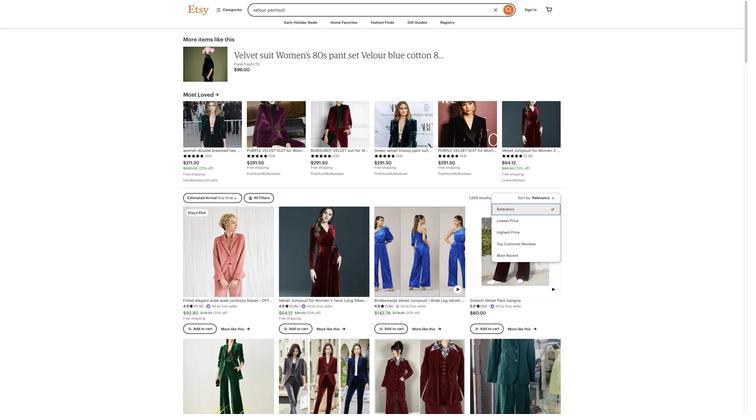 Task type: describe. For each thing, give the bounding box(es) containing it.
1,659
[[469, 196, 478, 200]]

handblockprintcrafts
[[183, 179, 218, 183]]

Search for anything text field
[[248, 3, 502, 17]]

this for 64.12
[[333, 328, 340, 332]]

most recent
[[497, 254, 518, 258]]

$ 211.50 $ 282.00 (25% off) free shipping handblockprintcrafts
[[183, 161, 218, 183]]

4 more like this from the left
[[508, 328, 532, 332]]

$ 92.80 $ 115.99 (20% off) free shipping
[[183, 311, 227, 321]]

etsy for 64.12
[[317, 305, 323, 309]]

fashion finds
[[371, 20, 394, 25]]

like for 92.80
[[231, 328, 237, 332]]

$ 291.50 free shipping poshsuitsbymuskaan for green velvet dressy pant suits for women wedding guest/women formal suit/custom business/prom 2 piece suits for women and girls image
[[374, 161, 408, 176]]

off) for $ 211.50 $ 282.00 (25% off) free shipping handblockprintcrafts
[[208, 167, 213, 171]]

more items like this
[[183, 37, 235, 43]]

$ 142.76 $ 178.45 (20% off)
[[374, 311, 420, 316]]

guides
[[415, 20, 427, 25]]

seller for 64.12
[[324, 305, 333, 309]]

$ 64.12 $ 85.50 (25% off) free shipping linenlifestore
[[502, 161, 530, 183]]

etsy's pick
[[188, 211, 206, 215]]

64.12 for $ 64.12 $ 85.50 (25% off) free shipping
[[282, 311, 293, 316]]

clothing
[[276, 299, 292, 303]]

off) for $ 64.12 $ 85.50 (25% off) free shipping linenlifestore
[[524, 167, 530, 171]]

velvet jumpsuit for women v neck long sleeves velvet romper wide leg jumpsuit fall winter jumpsuit with belt overalls plus size clothing r58 image for (3.3k)
[[502, 101, 561, 148]]

291.50 for green velvet dressy pant suits for women wedding guest/women formal suit/custom business/prom 2 piece suits for women and girls image
[[377, 161, 392, 166]]

4 a from the left
[[496, 305, 498, 309]]

y for 92.80
[[219, 305, 221, 309]]

etsy for 92.80
[[222, 305, 228, 309]]

4.8 for 64.12
[[279, 305, 284, 309]]

fitted
[[183, 299, 194, 303]]

most loved link
[[183, 91, 220, 99]]

ads
[[500, 196, 507, 200]]

more like this link for 92.80
[[221, 327, 250, 332]]

$ inside freshtrashvtg $ 99.00
[[234, 67, 237, 73]]

d for 92.80
[[214, 305, 216, 309]]

4 more like this link from the left
[[508, 327, 537, 332]]

(20% for 92.80
[[213, 312, 221, 316]]

results,
[[479, 196, 491, 200]]

purple velvet suit for women/ women pant suit/womens suit/women pant suit/business suit women/women tailored suit/womens coats suit set/ image
[[247, 101, 306, 148]]

early
[[284, 20, 293, 25]]

5 out of 5 stars image for the burgundy velvet suit for women/ girl pant suit/womens tuxedo /women pant suit/business suit women/women tailored suit/womens coats suit set/ image
[[311, 154, 331, 158]]

filters
[[259, 196, 270, 200]]

cart for 92.80
[[206, 327, 212, 331]]

all filters
[[254, 196, 270, 200]]

holiday
[[294, 20, 307, 25]]

4 d from the left
[[498, 305, 500, 309]]

home favorites
[[331, 20, 357, 25]]

sign in button
[[521, 5, 541, 15]]

shipping inside $ 92.80 $ 115.99 (20% off) free shipping
[[191, 317, 205, 321]]

off) for $ 142.76 $ 178.45 (20% off)
[[414, 312, 420, 316]]

(54) for the 'purple velvet suit for women/ women pant suit/womens tuxedo /women pant suit/business suit women/women tailored suit/womens coats suit set/' image's 5 out of 5 stars image
[[460, 154, 467, 158]]

items
[[198, 37, 213, 43]]

burgundy velvet suit for women/ girl pant suit/womens tuxedo /women pant suit/business suit women/women tailored suit/womens coats suit set/ image
[[311, 101, 369, 148]]

add for 142.76
[[384, 327, 392, 331]]

all
[[254, 196, 258, 200]]

a d b y etsy seller for 92.80
[[212, 305, 238, 309]]

$ 64.12 $ 85.50 (25% off) free shipping
[[279, 311, 321, 321]]

deals
[[308, 20, 317, 25]]

seller for 92.80
[[229, 305, 238, 309]]

corduroy
[[229, 299, 246, 303]]

add to cart button for 142.76
[[374, 324, 408, 335]]

$ 291.50 free shipping poshsuitsbymuskaan for the 'purple velvet suit for women/ women pant suit/womens tuxedo /women pant suit/business suit women/women tailored suit/womens coats suit set/' image
[[438, 161, 471, 176]]

a for 142.76
[[400, 305, 403, 309]]

menu containing relevancy
[[491, 194, 561, 263]]

5 out of 5 stars image for green velvet dressy pant suits for women wedding guest/women formal suit/custom business/prom 2 piece suits for women and girls image
[[374, 154, 395, 158]]

(11.7k)
[[194, 305, 203, 309]]

vintage 1970s burgundy velvet 3-piece pant suit by one main place - xs image
[[374, 340, 465, 415]]

lowest price
[[497, 219, 519, 223]]

5 out of 5 stars image for purple velvet suit for women/ women pant suit/womens suit/women pant suit/business suit women/women tailored suit/womens coats suit set/ "image"
[[247, 154, 268, 158]]

freshtrashvtg $ 99.00
[[234, 62, 260, 73]]

4.8 for 142.76
[[374, 305, 380, 309]]

5 out of 5 stars image for velvet jumpsuit for women v neck long sleeves velvet romper wide leg jumpsuit fall winter jumpsuit with belt overalls plus size clothing r58 image for (3.3k)
[[502, 154, 523, 158]]

$ 60.00
[[470, 311, 486, 316]]

time
[[225, 196, 233, 200]]

customer
[[504, 243, 521, 247]]

291.50 for the 'purple velvet suit for women/ women pant suit/womens tuxedo /women pant suit/business suit women/women tailored suit/womens coats suit set/' image
[[441, 161, 455, 166]]

$ 291.50 free shipping poshsuitsbymuskaan for purple velvet suit for women/ women pant suit/womens suit/women pant suit/business suit women/women tailored suit/womens coats suit set/ "image"
[[247, 161, 280, 176]]

(33)
[[481, 305, 487, 309]]

most recent link
[[492, 251, 560, 262]]

poshsuitsbymuskaan for the burgundy velvet suit for women/ girl pant suit/womens tuxedo /women pant suit/business suit women/women tailored suit/womens coats suit set/ image
[[311, 172, 344, 176]]

any
[[218, 196, 224, 200]]

b for 64.12
[[312, 305, 314, 309]]

(54) for 5 out of 5 stars image related to green velvet dressy pant suits for women wedding guest/women formal suit/custom business/prom 2 piece suits for women and girls image
[[396, 154, 403, 158]]

price for lowest price
[[510, 219, 519, 223]]

sort
[[518, 196, 525, 200]]

add to cart for 142.76
[[384, 327, 404, 331]]

0 vertical spatial (3.3k)
[[523, 154, 533, 158]]

most for most loved
[[183, 92, 196, 98]]

pick
[[199, 211, 206, 215]]

more like this for 92.80
[[221, 328, 245, 332]]

registry
[[440, 20, 455, 25]]

more like this link for 142.76
[[412, 327, 441, 332]]

reviews
[[522, 243, 536, 247]]

highest
[[497, 231, 510, 235]]

5 out of 5 stars image for the 'purple velvet suit for women/ women pant suit/womens tuxedo /women pant suit/business suit women/women tailored suit/womens coats suit set/' image
[[438, 154, 459, 158]]

more like this for 64.12
[[317, 328, 340, 332]]

more for 92.80
[[221, 328, 230, 332]]

home
[[331, 20, 341, 25]]

more for 64.12
[[317, 328, 326, 332]]

free inside $ 211.50 $ 282.00 (25% off) free shipping handblockprintcrafts
[[183, 173, 190, 177]]

recent
[[506, 254, 518, 258]]

price for highest price
[[511, 231, 520, 235]]

finds
[[385, 20, 394, 25]]

5.0
[[470, 305, 476, 309]]

offon
[[262, 299, 275, 303]]

free inside $ 92.80 $ 115.99 (20% off) free shipping
[[183, 317, 190, 321]]

highest price link
[[492, 227, 560, 239]]

silver gray/ red/ blue velvet pantsuit, designer woman suit jacket + pants slim cut deluxe for smart casual/ formal/ party event/ gift image
[[279, 340, 369, 415]]

to for 64.12
[[297, 327, 300, 331]]

(25% for 64.12
[[515, 167, 523, 171]]

velvet
[[485, 299, 496, 303]]

60.00
[[473, 311, 486, 316]]

top customer reviews link
[[492, 239, 560, 251]]

purple velvet suit for women/ women pant suit/womens tuxedo /women pant suit/business suit women/women tailored suit/womens coats suit set/ image
[[438, 101, 497, 148]]

green velvet dressy pant suits for women wedding guest/women formal suit/custom business/prom 2 piece suits for women and girls image
[[374, 101, 433, 148]]

by:
[[526, 196, 531, 200]]

(1.4k)
[[385, 305, 393, 309]]

to for 92.80
[[201, 327, 205, 331]]

early holiday deals link
[[280, 18, 321, 28]]

this for 142.76
[[429, 328, 435, 332]]

categories button
[[212, 5, 246, 15]]

fitted elegant wide wale corduroy blazer • offon clothing
[[183, 299, 292, 303]]

favorites
[[342, 20, 357, 25]]

menu bar containing early holiday deals
[[178, 17, 566, 29]]

(25% inside $ 64.12 $ 85.50 (25% off) free shipping
[[307, 312, 314, 316]]

elegant
[[195, 299, 209, 303]]

5 out of 5 stars image for women double breasted two piece suit in velvet in emerald green /emerald green/two piece suit/top/womens suit/women's suit set/wedding suit. image
[[183, 154, 204, 158]]

lowest price link
[[492, 216, 560, 227]]

poshsuitsbymuskaan for the 'purple velvet suit for women/ women pant suit/womens tuxedo /women pant suit/business suit women/women tailored suit/womens coats suit set/' image
[[438, 172, 471, 176]]

cart for 64.12
[[301, 327, 308, 331]]

a for 92.80
[[212, 305, 214, 309]]

relevancy link
[[492, 204, 560, 216]]

etsy's
[[188, 211, 198, 215]]

92.80
[[186, 311, 199, 316]]

211.50
[[186, 161, 199, 166]]



Task type: locate. For each thing, give the bounding box(es) containing it.
free inside the $ 64.12 $ 85.50 (25% off) free shipping linenlifestore
[[502, 173, 509, 177]]

add to cart down $ 64.12 $ 85.50 (25% off) free shipping
[[289, 327, 308, 331]]

3 $ 291.50 free shipping poshsuitsbymuskaan from the left
[[374, 161, 408, 176]]

291.50 for purple velvet suit for women/ women pant suit/womens suit/women pant suit/business suit women/women tailored suit/womens coats suit set/ "image"
[[250, 161, 264, 166]]

stretch velvet pant-sangria image
[[470, 207, 561, 298]]

banner
[[178, 0, 566, 17]]

women double breasted two piece suit in velvet in emerald green /emerald green/two piece suit/top/womens suit/women's suit set/wedding suit. image
[[183, 101, 242, 148]]

85.50 for $ 64.12 $ 85.50 (25% off) free shipping linenlifestore
[[504, 167, 514, 171]]

most left loved
[[183, 92, 196, 98]]

add to cart button down $ 64.12 $ 85.50 (25% off) free shipping
[[279, 324, 312, 335]]

a down the wide
[[212, 305, 214, 309]]

add to cart button for 92.80
[[183, 324, 217, 335]]

0 horizontal spatial product video element
[[374, 207, 465, 298]]

4 to from the left
[[488, 327, 492, 331]]

4 add to cart from the left
[[480, 327, 499, 331]]

0 horizontal spatial 85.50
[[297, 312, 306, 316]]

fitted elegant wide wale corduroy blazer • offon clothing image
[[183, 207, 274, 298]]

stretch velvet pant-sangria
[[470, 299, 521, 303]]

3 a from the left
[[400, 305, 403, 309]]

3 (54) from the left
[[396, 154, 403, 158]]

add to cart button for 64.12
[[279, 324, 312, 335]]

stretch
[[470, 299, 484, 303]]

this
[[225, 37, 235, 43], [238, 328, 244, 332], [333, 328, 340, 332], [429, 328, 435, 332], [524, 328, 531, 332]]

2 $ 291.50 free shipping poshsuitsbymuskaan from the left
[[311, 161, 344, 176]]

off) inside $ 92.80 $ 115.99 (20% off) free shipping
[[222, 312, 227, 316]]

1 horizontal spatial velvet jumpsuit for women v neck long sleeves velvet romper wide leg jumpsuit fall winter jumpsuit with belt overalls plus size clothing r58 image
[[502, 101, 561, 148]]

2 (20% from the left
[[406, 312, 414, 316]]

most loved
[[183, 92, 214, 98]]

3 seller from the left
[[418, 305, 426, 309]]

blazer
[[247, 299, 258, 303]]

2 add to cart from the left
[[289, 327, 308, 331]]

bridesmaids velvet jumpsuit | wide leg velvet jumpsuit | bridesmaid elegant wrap jumpsuit | royal blue one shoulder jumpsuit image
[[374, 207, 465, 298]]

add down $ 64.12 $ 85.50 (25% off) free shipping
[[289, 327, 296, 331]]

1 product video element from the left
[[374, 207, 465, 298]]

2 poshsuitsbymuskaan from the left
[[311, 172, 344, 176]]

1 b from the left
[[217, 305, 219, 309]]

free inside $ 64.12 $ 85.50 (25% off) free shipping
[[279, 317, 286, 321]]

b for 142.76
[[406, 305, 408, 309]]

3 · from the left
[[394, 305, 395, 309]]

4 cart from the left
[[492, 327, 499, 331]]

free
[[247, 166, 254, 170], [311, 166, 318, 170], [374, 166, 381, 170], [438, 166, 445, 170], [183, 173, 190, 177], [502, 173, 509, 177], [183, 317, 190, 321], [279, 317, 286, 321]]

price right lowest
[[510, 219, 519, 223]]

2 cart from the left
[[301, 327, 308, 331]]

4 etsy from the left
[[505, 305, 512, 309]]

wide
[[210, 299, 219, 303]]

a
[[212, 305, 214, 309], [307, 305, 309, 309], [400, 305, 403, 309], [496, 305, 498, 309]]

add to cart button down $ 92.80 $ 115.99 (20% off) free shipping
[[183, 324, 217, 335]]

(20% for 142.76
[[406, 312, 414, 316]]

64.12 up the linenlifestore
[[505, 161, 516, 166]]

etsy up $ 142.76 $ 178.45 (20% off)
[[410, 305, 417, 309]]

d up $ 64.12 $ 85.50 (25% off) free shipping
[[309, 305, 311, 309]]

2 a d b y etsy seller from the left
[[307, 305, 333, 309]]

menu bar
[[178, 17, 566, 29]]

·
[[204, 305, 205, 309], [299, 305, 300, 309], [394, 305, 395, 309], [488, 305, 489, 309]]

add for 92.80
[[193, 327, 200, 331]]

d up 178.45 at the right of the page
[[403, 305, 405, 309]]

more like this
[[221, 328, 245, 332], [317, 328, 340, 332], [412, 328, 436, 332], [508, 328, 532, 332]]

d for 64.12
[[309, 305, 311, 309]]

d for 142.76
[[403, 305, 405, 309]]

a down stretch velvet pant-sangria
[[496, 305, 498, 309]]

a d b y etsy seller down sangria in the bottom right of the page
[[496, 305, 521, 309]]

3 to from the left
[[392, 327, 396, 331]]

price inside 'link'
[[510, 219, 519, 223]]

(20% inside $ 142.76 $ 178.45 (20% off)
[[406, 312, 414, 316]]

(25%
[[199, 167, 207, 171], [515, 167, 523, 171], [307, 312, 314, 316]]

1 seller from the left
[[229, 305, 238, 309]]

4.8 up 142.76
[[374, 305, 380, 309]]

1 vertical spatial relevancy
[[497, 208, 514, 212]]

3 add to cart from the left
[[384, 327, 404, 331]]

etsy
[[222, 305, 228, 309], [317, 305, 323, 309], [410, 305, 417, 309], [505, 305, 512, 309]]

a up 178.45 at the right of the page
[[400, 305, 403, 309]]

85.50
[[504, 167, 514, 171], [297, 312, 306, 316]]

0 vertical spatial 64.12
[[505, 161, 516, 166]]

0 vertical spatial price
[[510, 219, 519, 223]]

291.50
[[250, 161, 264, 166], [314, 161, 328, 166], [377, 161, 392, 166], [441, 161, 455, 166]]

etsy up $ 64.12 $ 85.50 (25% off) free shipping
[[317, 305, 323, 309]]

64.12 inside the $ 64.12 $ 85.50 (25% off) free shipping linenlifestore
[[505, 161, 516, 166]]

2 more like this from the left
[[317, 328, 340, 332]]

(3.3k)
[[523, 154, 533, 158], [289, 305, 298, 309]]

highest price
[[497, 231, 520, 235]]

like for 142.76
[[422, 328, 428, 332]]

a d b y etsy seller up 178.45 at the right of the page
[[400, 305, 426, 309]]

most for most recent
[[497, 254, 505, 258]]

etsy down sangria in the bottom right of the page
[[505, 305, 512, 309]]

1 vertical spatial 85.50
[[297, 312, 306, 316]]

product video element
[[374, 207, 465, 298], [470, 207, 561, 298]]

2 product video element from the left
[[470, 207, 561, 298]]

0 vertical spatial velvet jumpsuit for women v neck long sleeves velvet romper wide leg jumpsuit fall winter jumpsuit with belt overalls plus size clothing r58 image
[[502, 101, 561, 148]]

more like this link
[[221, 327, 250, 332], [317, 327, 345, 332], [412, 327, 441, 332], [508, 327, 537, 332]]

poshsuitsbymuskaan for green velvet dressy pant suits for women wedding guest/women formal suit/custom business/prom 2 piece suits for women and girls image
[[374, 172, 408, 176]]

all filters button
[[244, 194, 274, 204]]

1 vertical spatial most
[[497, 254, 505, 258]]

off) inside $ 211.50 $ 282.00 (25% off) free shipping handblockprintcrafts
[[208, 167, 213, 171]]

85.50 for $ 64.12 $ 85.50 (25% off) free shipping
[[297, 312, 306, 316]]

1 add to cart from the left
[[193, 327, 212, 331]]

1 horizontal spatial 64.12
[[505, 161, 516, 166]]

•
[[259, 299, 261, 303]]

d down pant-
[[498, 305, 500, 309]]

2 add from the left
[[289, 327, 296, 331]]

green velvet 1970s 'montgomery ward' bell bottom suit image
[[470, 340, 561, 415]]

poshsuitsbymuskaan
[[247, 172, 280, 176], [311, 172, 344, 176], [374, 172, 408, 176], [438, 172, 471, 176]]

4 add to cart button from the left
[[470, 324, 503, 335]]

4 291.50 from the left
[[441, 161, 455, 166]]

0 horizontal spatial 64.12
[[282, 311, 293, 316]]

$ 291.50 free shipping poshsuitsbymuskaan for the burgundy velvet suit for women/ girl pant suit/womens tuxedo /women pant suit/business suit women/women tailored suit/womens coats suit set/ image
[[311, 161, 344, 176]]

sangria
[[507, 299, 521, 303]]

1 cart from the left
[[206, 327, 212, 331]]

178.45
[[395, 312, 405, 316]]

add for 64.12
[[289, 327, 296, 331]]

add to cart button down 60.00
[[470, 324, 503, 335]]

relevancy right "by:"
[[532, 196, 550, 200]]

more for 142.76
[[412, 328, 421, 332]]

registry link
[[436, 18, 459, 28]]

(54) for 5 out of 5 stars image associated with the burgundy velvet suit for women/ girl pant suit/womens tuxedo /women pant suit/business suit women/women tailored suit/womens coats suit set/ image
[[332, 154, 339, 158]]

a d b y etsy seller down wale
[[212, 305, 238, 309]]

in
[[533, 8, 537, 12]]

2 seller from the left
[[324, 305, 333, 309]]

1 add from the left
[[193, 327, 200, 331]]

velvet jumpsuit for women v neck long sleeves velvet romper wide leg jumpsuit fall winter jumpsuit with belt overalls plus size clothing r58 image
[[502, 101, 561, 148], [279, 207, 369, 298]]

(3.3k) up the $ 64.12 $ 85.50 (25% off) free shipping linenlifestore
[[523, 154, 533, 158]]

freshtrashvtg
[[234, 62, 260, 66]]

2 4.8 from the left
[[374, 305, 380, 309]]

cart for 142.76
[[397, 327, 404, 331]]

2 etsy from the left
[[317, 305, 323, 309]]

banner containing categories
[[178, 0, 566, 17]]

0 horizontal spatial (25%
[[199, 167, 207, 171]]

relevancy down ads
[[497, 208, 514, 212]]

4 seller from the left
[[513, 305, 521, 309]]

y down pant-
[[503, 305, 505, 309]]

lowest
[[497, 219, 509, 223]]

· right (11.7k)
[[204, 305, 205, 309]]

(54) for 5 out of 5 stars image for purple velvet suit for women/ women pant suit/womens suit/women pant suit/business suit women/women tailored suit/womens coats suit set/ "image"
[[269, 154, 275, 158]]

0 horizontal spatial (3.3k)
[[289, 305, 298, 309]]

(54)
[[269, 154, 275, 158], [332, 154, 339, 158], [396, 154, 403, 158], [460, 154, 467, 158]]

to
[[201, 327, 205, 331], [297, 327, 300, 331], [392, 327, 396, 331], [488, 327, 492, 331]]

0 horizontal spatial relevancy
[[497, 208, 514, 212]]

0 vertical spatial relevancy
[[532, 196, 550, 200]]

most inside menu
[[497, 254, 505, 258]]

b up $ 64.12 $ 85.50 (25% off) free shipping
[[312, 305, 314, 309]]

0 vertical spatial 85.50
[[504, 167, 514, 171]]

$ inside $ 142.76 $ 178.45 (20% off)
[[393, 312, 395, 316]]

etsy down wale
[[222, 305, 228, 309]]

6 5 out of 5 stars image from the left
[[502, 154, 523, 158]]

loved
[[198, 92, 214, 98]]

2 · from the left
[[299, 305, 300, 309]]

2 291.50 from the left
[[314, 161, 328, 166]]

a d b y etsy seller up $ 64.12 $ 85.50 (25% off) free shipping
[[307, 305, 333, 309]]

4 add from the left
[[480, 327, 487, 331]]

0 horizontal spatial most
[[183, 92, 196, 98]]

1 (20% from the left
[[213, 312, 221, 316]]

291.50 for the burgundy velvet suit for women/ girl pant suit/womens tuxedo /women pant suit/business suit women/women tailored suit/womens coats suit set/ image
[[314, 161, 328, 166]]

fashion finds link
[[367, 18, 398, 28]]

3 b from the left
[[406, 305, 408, 309]]

a d b y etsy seller for 142.76
[[400, 305, 426, 309]]

gift guides link
[[403, 18, 431, 28]]

pant-
[[497, 299, 507, 303]]

3 add to cart button from the left
[[374, 324, 408, 335]]

2 to from the left
[[297, 327, 300, 331]]

more
[[183, 37, 197, 43], [221, 328, 230, 332], [317, 328, 326, 332], [412, 328, 421, 332], [508, 328, 517, 332]]

add down 60.00
[[480, 327, 487, 331]]

with
[[492, 196, 499, 200]]

gift guides
[[408, 20, 427, 25]]

(20%
[[213, 312, 221, 316], [406, 312, 414, 316]]

· for 92.80
[[204, 305, 205, 309]]

(25% for 211.50
[[199, 167, 207, 171]]

1 horizontal spatial (20%
[[406, 312, 414, 316]]

home favorites link
[[326, 18, 362, 28]]

85.50 inside $ 64.12 $ 85.50 (25% off) free shipping
[[297, 312, 306, 316]]

1 5 out of 5 stars image from the left
[[183, 154, 204, 158]]

add to cart down $ 92.80 $ 115.99 (20% off) free shipping
[[193, 327, 212, 331]]

categories
[[223, 8, 242, 12]]

0 horizontal spatial (20%
[[213, 312, 221, 316]]

142.76
[[377, 311, 391, 316]]

4 b from the left
[[501, 305, 503, 309]]

3 more like this from the left
[[412, 328, 436, 332]]

etsy for 142.76
[[410, 305, 417, 309]]

b
[[217, 305, 219, 309], [312, 305, 314, 309], [406, 305, 408, 309], [501, 305, 503, 309]]

d down the wide
[[214, 305, 216, 309]]

1 etsy from the left
[[222, 305, 228, 309]]

b down pant-
[[501, 305, 503, 309]]

top
[[497, 243, 503, 247]]

2 y from the left
[[314, 305, 316, 309]]

3 291.50 from the left
[[377, 161, 392, 166]]

4 a d b y etsy seller from the left
[[496, 305, 521, 309]]

· right (33)
[[488, 305, 489, 309]]

4 · from the left
[[488, 305, 489, 309]]

· for 142.76
[[394, 305, 395, 309]]

1 more like this link from the left
[[221, 327, 250, 332]]

off) for $ 92.80 $ 115.99 (20% off) free shipping
[[222, 312, 227, 316]]

women's velvet 2 piece suit office lady business blazer&pants double breasted wedding image
[[183, 340, 274, 415]]

3 d from the left
[[403, 305, 405, 309]]

2 d from the left
[[309, 305, 311, 309]]

arrival
[[206, 196, 217, 200]]

4.9
[[183, 305, 189, 309]]

more like this link for 64.12
[[317, 327, 345, 332]]

more like this for 142.76
[[412, 328, 436, 332]]

y for 142.76
[[408, 305, 409, 309]]

add to cart down 60.00
[[480, 327, 499, 331]]

poshsuitsbymuskaan for purple velvet suit for women/ women pant suit/womens suit/women pant suit/business suit women/women tailored suit/womens coats suit set/ "image"
[[247, 172, 280, 176]]

off) inside $ 64.12 $ 85.50 (25% off) free shipping
[[315, 312, 321, 316]]

3 a d b y etsy seller from the left
[[400, 305, 426, 309]]

· right (1.4k)
[[394, 305, 395, 309]]

1 horizontal spatial 85.50
[[504, 167, 514, 171]]

relevancy inside relevancy link
[[497, 208, 514, 212]]

off) inside $ 142.76 $ 178.45 (20% off)
[[414, 312, 420, 316]]

99.00
[[237, 67, 250, 73]]

1 a from the left
[[212, 305, 214, 309]]

add to cart for 64.12
[[289, 327, 308, 331]]

1 add to cart button from the left
[[183, 324, 217, 335]]

1 horizontal spatial (3.3k)
[[523, 154, 533, 158]]

estimated arrival any time
[[187, 196, 233, 200]]

b down the wide
[[217, 305, 219, 309]]

2 more like this link from the left
[[317, 327, 345, 332]]

3 5 out of 5 stars image from the left
[[311, 154, 331, 158]]

3 add from the left
[[384, 327, 392, 331]]

4 (54) from the left
[[460, 154, 467, 158]]

most left recent
[[497, 254, 505, 258]]

1 horizontal spatial 4.8
[[374, 305, 380, 309]]

product video element for $ 142.76 $ 178.45 (20% off)
[[374, 207, 465, 298]]

64.12 for $ 64.12 $ 85.50 (25% off) free shipping linenlifestore
[[505, 161, 516, 166]]

· for 64.12
[[299, 305, 300, 309]]

4 poshsuitsbymuskaan from the left
[[438, 172, 471, 176]]

64.12 down clothing on the bottom of the page
[[282, 311, 293, 316]]

sort by: relevancy
[[518, 196, 550, 200]]

1 more like this from the left
[[221, 328, 245, 332]]

wale
[[220, 299, 228, 303]]

3 etsy from the left
[[410, 305, 417, 309]]

3 poshsuitsbymuskaan from the left
[[374, 172, 408, 176]]

price
[[510, 219, 519, 223], [511, 231, 520, 235]]

2 (54) from the left
[[332, 154, 339, 158]]

2 a from the left
[[307, 305, 309, 309]]

estimated
[[187, 196, 205, 200]]

shipping inside $ 64.12 $ 85.50 (25% off) free shipping
[[287, 317, 301, 321]]

like
[[214, 37, 223, 43], [231, 328, 237, 332], [326, 328, 332, 332], [422, 328, 428, 332], [518, 328, 524, 332]]

(20% inside $ 92.80 $ 115.99 (20% off) free shipping
[[213, 312, 221, 316]]

· up $ 64.12 $ 85.50 (25% off) free shipping
[[299, 305, 300, 309]]

2 5 out of 5 stars image from the left
[[247, 154, 268, 158]]

y for 64.12
[[314, 305, 316, 309]]

3 y from the left
[[408, 305, 409, 309]]

2 horizontal spatial (25%
[[515, 167, 523, 171]]

add down $ 92.80 $ 115.99 (20% off) free shipping
[[193, 327, 200, 331]]

1 horizontal spatial most
[[497, 254, 505, 258]]

(25% inside $ 211.50 $ 282.00 (25% off) free shipping handblockprintcrafts
[[199, 167, 207, 171]]

(20% right 115.99
[[213, 312, 221, 316]]

1 $ 291.50 free shipping poshsuitsbymuskaan from the left
[[247, 161, 280, 176]]

1 vertical spatial 64.12
[[282, 311, 293, 316]]

a for 64.12
[[307, 305, 309, 309]]

cart
[[206, 327, 212, 331], [301, 327, 308, 331], [397, 327, 404, 331], [492, 327, 499, 331]]

off) for $ 64.12 $ 85.50 (25% off) free shipping
[[315, 312, 321, 316]]

add to cart down $ 142.76 $ 178.45 (20% off)
[[384, 327, 404, 331]]

early holiday deals
[[284, 20, 317, 25]]

this for 92.80
[[238, 328, 244, 332]]

1 horizontal spatial (25%
[[307, 312, 314, 316]]

to for 142.76
[[392, 327, 396, 331]]

a d b y etsy seller for 64.12
[[307, 305, 333, 309]]

None search field
[[248, 3, 516, 17]]

b for 92.80
[[217, 305, 219, 309]]

4 $ 291.50 free shipping poshsuitsbymuskaan from the left
[[438, 161, 471, 176]]

1 d from the left
[[214, 305, 216, 309]]

1 vertical spatial price
[[511, 231, 520, 235]]

$
[[234, 67, 237, 73], [183, 161, 186, 166], [247, 161, 250, 166], [311, 161, 314, 166], [374, 161, 377, 166], [438, 161, 441, 166], [502, 161, 505, 166], [183, 167, 186, 171], [502, 167, 504, 171], [183, 311, 186, 316], [279, 311, 282, 316], [374, 311, 377, 316], [470, 311, 473, 316], [200, 312, 203, 316], [295, 312, 297, 316], [393, 312, 395, 316]]

price up "top customer reviews"
[[511, 231, 520, 235]]

4 5 out of 5 stars image from the left
[[374, 154, 395, 158]]

1 (54) from the left
[[269, 154, 275, 158]]

0 horizontal spatial 4.8
[[279, 305, 284, 309]]

115.99
[[203, 312, 212, 316]]

1 vertical spatial (3.3k)
[[289, 305, 298, 309]]

seller
[[229, 305, 238, 309], [324, 305, 333, 309], [418, 305, 426, 309], [513, 305, 521, 309]]

most
[[183, 92, 196, 98], [497, 254, 505, 258]]

a up $ 64.12 $ 85.50 (25% off) free shipping
[[307, 305, 309, 309]]

85.50 inside the $ 64.12 $ 85.50 (25% off) free shipping linenlifestore
[[504, 167, 514, 171]]

seller for 142.76
[[418, 305, 426, 309]]

(25% inside the $ 64.12 $ 85.50 (25% off) free shipping linenlifestore
[[515, 167, 523, 171]]

2 b from the left
[[312, 305, 314, 309]]

menu
[[491, 194, 561, 263]]

y down wale
[[219, 305, 221, 309]]

1,659 results, with ads
[[469, 196, 507, 200]]

1 poshsuitsbymuskaan from the left
[[247, 172, 280, 176]]

shipping inside the $ 64.12 $ 85.50 (25% off) free shipping linenlifestore
[[510, 173, 524, 177]]

0 horizontal spatial velvet jumpsuit for women v neck long sleeves velvet romper wide leg jumpsuit fall winter jumpsuit with belt overalls plus size clothing r58 image
[[279, 207, 369, 298]]

5 5 out of 5 stars image from the left
[[438, 154, 459, 158]]

velvet suit women's 80s pant set velour blue cotton 80s sport suit pajamas style set velour pantsuit blue velvet pantsuit athletic suit image
[[183, 47, 227, 82]]

(3.3k) up $ 64.12 $ 85.50 (25% off) free shipping
[[289, 305, 298, 309]]

1 horizontal spatial relevancy
[[532, 196, 550, 200]]

add to cart button
[[183, 324, 217, 335], [279, 324, 312, 335], [374, 324, 408, 335], [470, 324, 503, 335]]

fashion
[[371, 20, 384, 25]]

1 291.50 from the left
[[250, 161, 264, 166]]

sign
[[525, 8, 533, 12]]

add
[[193, 327, 200, 331], [289, 327, 296, 331], [384, 327, 392, 331], [480, 327, 487, 331]]

1 · from the left
[[204, 305, 205, 309]]

1 vertical spatial velvet jumpsuit for women v neck long sleeves velvet romper wide leg jumpsuit fall winter jumpsuit with belt overalls plus size clothing r58 image
[[279, 207, 369, 298]]

282.00
[[186, 167, 198, 171]]

y up $ 142.76 $ 178.45 (20% off)
[[408, 305, 409, 309]]

(20% right 178.45 at the right of the page
[[406, 312, 414, 316]]

1 horizontal spatial product video element
[[470, 207, 561, 298]]

sign in
[[525, 8, 537, 12]]

linenlifestore
[[502, 179, 525, 183]]

2 add to cart button from the left
[[279, 324, 312, 335]]

y up $ 64.12 $ 85.50 (25% off) free shipping
[[314, 305, 316, 309]]

4.8 down clothing on the bottom of the page
[[279, 305, 284, 309]]

like for 64.12
[[326, 328, 332, 332]]

4 y from the left
[[503, 305, 505, 309]]

off) inside the $ 64.12 $ 85.50 (25% off) free shipping linenlifestore
[[524, 167, 530, 171]]

add to cart for 92.80
[[193, 327, 212, 331]]

64.12 inside $ 64.12 $ 85.50 (25% off) free shipping
[[282, 311, 293, 316]]

1 a d b y etsy seller from the left
[[212, 305, 238, 309]]

off)
[[208, 167, 213, 171], [524, 167, 530, 171], [222, 312, 227, 316], [315, 312, 321, 316], [414, 312, 420, 316]]

add down 142.76
[[384, 327, 392, 331]]

1 to from the left
[[201, 327, 205, 331]]

a d b y etsy seller
[[212, 305, 238, 309], [307, 305, 333, 309], [400, 305, 426, 309], [496, 305, 521, 309]]

3 cart from the left
[[397, 327, 404, 331]]

0 vertical spatial most
[[183, 92, 196, 98]]

3 more like this link from the left
[[412, 327, 441, 332]]

top customer reviews
[[497, 243, 536, 247]]

(20)
[[205, 154, 212, 158]]

1 y from the left
[[219, 305, 221, 309]]

add to cart button down $ 142.76 $ 178.45 (20% off)
[[374, 324, 408, 335]]

product video element for $ 60.00
[[470, 207, 561, 298]]

5 out of 5 stars image
[[183, 154, 204, 158], [247, 154, 268, 158], [311, 154, 331, 158], [374, 154, 395, 158], [438, 154, 459, 158], [502, 154, 523, 158]]

1 4.8 from the left
[[279, 305, 284, 309]]

velvet jumpsuit for women v neck long sleeves velvet romper wide leg jumpsuit fall winter jumpsuit with belt overalls plus size clothing r58 image for ·
[[279, 207, 369, 298]]

y
[[219, 305, 221, 309], [314, 305, 316, 309], [408, 305, 409, 309], [503, 305, 505, 309]]

b up $ 142.76 $ 178.45 (20% off)
[[406, 305, 408, 309]]

shipping inside $ 211.50 $ 282.00 (25% off) free shipping handblockprintcrafts
[[191, 173, 205, 177]]



Task type: vqa. For each thing, say whether or not it's contained in the screenshot.
the bottom RELATED
no



